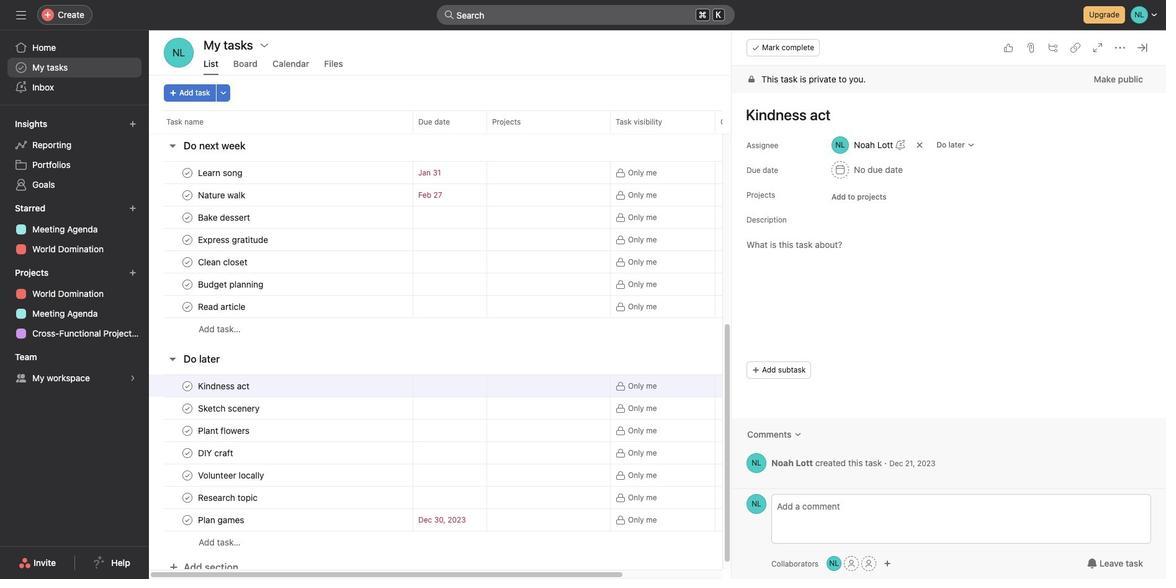 Task type: vqa. For each thing, say whether or not it's contained in the screenshot.
Close image
no



Task type: describe. For each thing, give the bounding box(es) containing it.
plan games cell
[[149, 509, 413, 532]]

open user profile image
[[747, 454, 767, 474]]

mark complete checkbox for read article cell on the left
[[180, 300, 195, 314]]

header do today tree grid
[[149, 0, 841, 127]]

mark complete image for learn song cell
[[180, 165, 195, 180]]

mark complete checkbox for "diy craft" cell
[[180, 446, 195, 461]]

add items to starred image
[[129, 205, 137, 212]]

copy task link image
[[1071, 43, 1081, 53]]

global element
[[0, 30, 149, 105]]

close details image
[[1138, 43, 1148, 53]]

mark complete checkbox for budget planning cell
[[180, 277, 195, 292]]

linked projects for read article cell
[[487, 295, 611, 318]]

mark complete checkbox for clean closet cell
[[180, 255, 195, 270]]

11 row from the top
[[149, 397, 841, 420]]

0 horizontal spatial add or remove collaborators image
[[827, 557, 842, 572]]

task name text field for mark complete image inside the kindness act cell
[[196, 380, 253, 393]]

Task Name text field
[[738, 101, 1151, 129]]

task name text field for mark complete image within the budget planning cell
[[196, 278, 267, 291]]

task name text field for volunteer locally cell
[[196, 470, 268, 482]]

17 row from the top
[[149, 531, 841, 554]]

10 row from the top
[[149, 375, 841, 398]]

task name text field for research topic cell
[[196, 492, 261, 504]]

mark complete image for read article cell on the left
[[180, 300, 195, 314]]

add subtask image
[[1048, 43, 1058, 53]]

task name text field for mark complete image within the express gratitude cell
[[196, 234, 272, 246]]

kindness act cell
[[149, 375, 413, 398]]

mark complete checkbox for volunteer locally cell
[[180, 468, 195, 483]]

mark complete image for "nature walk" cell
[[180, 188, 195, 203]]

9 row from the top
[[149, 318, 841, 341]]

learn song cell
[[149, 161, 413, 184]]

new project or portfolio image
[[129, 269, 137, 277]]

task name text field for the bake dessert cell
[[196, 211, 254, 224]]

open user profile image
[[747, 495, 767, 515]]

linked projects for clean closet cell
[[487, 251, 611, 274]]

5 row from the top
[[149, 228, 841, 251]]

mark complete checkbox for research topic cell
[[180, 491, 195, 506]]

full screen image
[[1093, 43, 1103, 53]]

more actions image
[[220, 89, 227, 97]]

insights element
[[0, 113, 149, 197]]

linked projects for research topic cell
[[487, 487, 611, 510]]

mark complete image for task name text box in the clean closet cell
[[180, 255, 195, 270]]

research topic cell
[[149, 487, 413, 510]]

mark complete image for express gratitude cell
[[180, 232, 195, 247]]

show options image
[[259, 40, 269, 50]]

linked projects for plant flowers cell
[[487, 420, 611, 443]]

linked projects for plan games cell
[[487, 509, 611, 532]]

mark complete image for task name text box inside the volunteer locally cell
[[180, 468, 195, 483]]

15 row from the top
[[149, 487, 841, 510]]

task name text field inside plan games cell
[[196, 514, 248, 527]]

starred element
[[0, 197, 149, 262]]

volunteer locally cell
[[149, 464, 413, 487]]

1 horizontal spatial add or remove collaborators image
[[884, 561, 891, 568]]

clean closet cell
[[149, 251, 413, 274]]

mark complete checkbox for plant flowers cell
[[180, 424, 195, 439]]

new insights image
[[129, 120, 137, 128]]



Task type: locate. For each thing, give the bounding box(es) containing it.
linked projects for express gratitude cell
[[487, 228, 611, 251]]

mark complete image for research topic cell
[[180, 491, 195, 506]]

13 row from the top
[[149, 442, 841, 465]]

mark complete image for task name text box in the the bake dessert cell
[[180, 210, 195, 225]]

nature walk cell
[[149, 184, 413, 207]]

3 mark complete image from the top
[[180, 232, 195, 247]]

7 mark complete checkbox from the top
[[180, 491, 195, 506]]

3 row from the top
[[149, 184, 841, 207]]

mark complete image inside research topic cell
[[180, 491, 195, 506]]

2 row from the top
[[149, 161, 841, 184]]

more actions for this task image
[[1115, 43, 1125, 53]]

5 mark complete image from the top
[[180, 300, 195, 314]]

linked projects for bake dessert cell
[[487, 206, 611, 229]]

3 mark complete checkbox from the top
[[180, 232, 195, 247]]

header do later tree grid
[[149, 375, 841, 554]]

header do next week tree grid
[[149, 161, 841, 341]]

mark complete image
[[180, 210, 195, 225], [180, 255, 195, 270], [180, 401, 195, 416], [180, 468, 195, 483], [180, 513, 195, 528]]

8 row from the top
[[149, 295, 841, 318]]

task name text field for clean closet cell
[[196, 256, 251, 268]]

12 row from the top
[[149, 420, 841, 443]]

row
[[149, 110, 841, 133], [149, 161, 841, 184], [149, 184, 841, 207], [149, 206, 841, 229], [149, 228, 841, 251], [149, 251, 841, 274], [149, 273, 841, 296], [149, 295, 841, 318], [149, 318, 841, 341], [149, 375, 841, 398], [149, 397, 841, 420], [149, 420, 841, 443], [149, 442, 841, 465], [149, 464, 841, 487], [149, 487, 841, 510], [149, 509, 841, 532], [149, 531, 841, 554]]

5 mark complete checkbox from the top
[[180, 446, 195, 461]]

linked projects for sketch scenery cell
[[487, 397, 611, 420]]

0 likes. click to like this task image
[[1004, 43, 1014, 53]]

task name text field inside plant flowers cell
[[196, 425, 253, 437]]

view profile settings image
[[164, 38, 194, 68]]

2 task name text field from the top
[[196, 234, 272, 246]]

linked projects for volunteer locally cell
[[487, 464, 611, 487]]

task name text field inside 'sketch scenery' cell
[[196, 403, 263, 415]]

task name text field inside clean closet cell
[[196, 256, 251, 268]]

1 row from the top
[[149, 110, 841, 133]]

task name text field inside read article cell
[[196, 301, 249, 313]]

mark complete image for task name text field within 'sketch scenery' cell
[[180, 401, 195, 416]]

6 mark complete checkbox from the top
[[180, 468, 195, 483]]

mark complete image inside "diy craft" cell
[[180, 446, 195, 461]]

6 mark complete image from the top
[[180, 379, 195, 394]]

mark complete checkbox for learn song cell
[[180, 165, 195, 180]]

sketch scenery cell
[[149, 397, 413, 420]]

linked projects for diy craft cell
[[487, 442, 611, 465]]

mark complete image inside express gratitude cell
[[180, 232, 195, 247]]

5 mark complete checkbox from the top
[[180, 379, 195, 394]]

2 mark complete image from the top
[[180, 188, 195, 203]]

mark complete image inside read article cell
[[180, 300, 195, 314]]

mark complete checkbox for the bake dessert cell
[[180, 210, 195, 225]]

1 mark complete checkbox from the top
[[180, 165, 195, 180]]

mark complete checkbox for 'sketch scenery' cell
[[180, 401, 195, 416]]

2 mark complete image from the top
[[180, 255, 195, 270]]

mark complete image for task name text field within plan games cell
[[180, 513, 195, 528]]

task name text field inside research topic cell
[[196, 492, 261, 504]]

mark complete checkbox for plan games cell
[[180, 513, 195, 528]]

collapse task list for this group image
[[168, 141, 178, 151]]

collapse task list for this group image
[[168, 354, 178, 364]]

mark complete image
[[180, 165, 195, 180], [180, 188, 195, 203], [180, 232, 195, 247], [180, 277, 195, 292], [180, 300, 195, 314], [180, 379, 195, 394], [180, 424, 195, 439], [180, 446, 195, 461], [180, 491, 195, 506]]

4 task name text field from the top
[[196, 380, 253, 393]]

mark complete image inside plan games cell
[[180, 513, 195, 528]]

mark complete image inside 'sketch scenery' cell
[[180, 401, 195, 416]]

7 task name text field from the top
[[196, 447, 237, 460]]

mark complete image inside kindness act cell
[[180, 379, 195, 394]]

task name text field inside "nature walk" cell
[[196, 189, 249, 201]]

task name text field for mark complete image inside the plant flowers cell
[[196, 425, 253, 437]]

teams element
[[0, 346, 149, 391]]

mark complete checkbox inside volunteer locally cell
[[180, 468, 195, 483]]

Task name text field
[[196, 189, 249, 201], [196, 234, 272, 246], [196, 278, 267, 291], [196, 380, 253, 393], [196, 403, 263, 415], [196, 425, 253, 437], [196, 447, 237, 460], [196, 514, 248, 527]]

mark complete checkbox inside learn song cell
[[180, 165, 195, 180]]

task name text field for mark complete image inside "nature walk" cell
[[196, 189, 249, 201]]

Mark complete checkbox
[[180, 210, 195, 225], [180, 255, 195, 270], [180, 277, 195, 292], [180, 424, 195, 439], [180, 446, 195, 461], [180, 468, 195, 483], [180, 491, 195, 506], [180, 513, 195, 528]]

6 task name text field from the top
[[196, 492, 261, 504]]

task name text field inside budget planning cell
[[196, 278, 267, 291]]

mark complete image for budget planning cell
[[180, 277, 195, 292]]

mark complete checkbox inside read article cell
[[180, 300, 195, 314]]

mark complete image inside volunteer locally cell
[[180, 468, 195, 483]]

read article cell
[[149, 295, 413, 318]]

1 mark complete image from the top
[[180, 210, 195, 225]]

mark complete checkbox inside "diy craft" cell
[[180, 446, 195, 461]]

remove assignee image
[[916, 142, 924, 149]]

mark complete checkbox inside research topic cell
[[180, 491, 195, 506]]

None field
[[437, 5, 735, 25]]

task name text field for learn song cell
[[196, 167, 246, 179]]

task name text field inside kindness act cell
[[196, 380, 253, 393]]

1 task name text field from the top
[[196, 189, 249, 201]]

comments image
[[794, 431, 802, 439]]

4 mark complete image from the top
[[180, 277, 195, 292]]

plant flowers cell
[[149, 420, 413, 443]]

add or remove collaborators image
[[827, 557, 842, 572], [884, 561, 891, 568]]

diy craft cell
[[149, 442, 413, 465]]

mark complete image inside "nature walk" cell
[[180, 188, 195, 203]]

8 mark complete checkbox from the top
[[180, 513, 195, 528]]

1 mark complete checkbox from the top
[[180, 210, 195, 225]]

linked projects for learn song cell
[[487, 161, 611, 184]]

4 mark complete image from the top
[[180, 468, 195, 483]]

mark complete checkbox for kindness act cell
[[180, 379, 195, 394]]

8 task name text field from the top
[[196, 514, 248, 527]]

2 mark complete checkbox from the top
[[180, 255, 195, 270]]

express gratitude cell
[[149, 228, 413, 251]]

task name text field for read article cell on the left
[[196, 301, 249, 313]]

mark complete checkbox inside the bake dessert cell
[[180, 210, 195, 225]]

budget planning cell
[[149, 273, 413, 296]]

hide sidebar image
[[16, 10, 26, 20]]

3 mark complete image from the top
[[180, 401, 195, 416]]

1 mark complete image from the top
[[180, 165, 195, 180]]

8 mark complete image from the top
[[180, 446, 195, 461]]

mark complete image for kindness act cell
[[180, 379, 195, 394]]

5 mark complete image from the top
[[180, 513, 195, 528]]

4 mark complete checkbox from the top
[[180, 424, 195, 439]]

task name text field inside learn song cell
[[196, 167, 246, 179]]

14 row from the top
[[149, 464, 841, 487]]

9 mark complete image from the top
[[180, 491, 195, 506]]

mark complete checkbox inside plan games cell
[[180, 513, 195, 528]]

4 mark complete checkbox from the top
[[180, 300, 195, 314]]

4 row from the top
[[149, 206, 841, 229]]

Task name text field
[[196, 167, 246, 179], [196, 211, 254, 224], [196, 256, 251, 268], [196, 301, 249, 313], [196, 470, 268, 482], [196, 492, 261, 504]]

3 task name text field from the top
[[196, 256, 251, 268]]

mark complete checkbox inside plant flowers cell
[[180, 424, 195, 439]]

task name text field inside express gratitude cell
[[196, 234, 272, 246]]

mark complete checkbox inside "nature walk" cell
[[180, 188, 195, 203]]

mark complete checkbox inside clean closet cell
[[180, 255, 195, 270]]

mark complete checkbox inside kindness act cell
[[180, 379, 195, 394]]

2 task name text field from the top
[[196, 211, 254, 224]]

2 mark complete checkbox from the top
[[180, 188, 195, 203]]

task name text field inside the bake dessert cell
[[196, 211, 254, 224]]

mark complete checkbox for "nature walk" cell
[[180, 188, 195, 203]]

5 task name text field from the top
[[196, 470, 268, 482]]

6 row from the top
[[149, 251, 841, 274]]

mark complete image inside the bake dessert cell
[[180, 210, 195, 225]]

kindness act dialog
[[732, 30, 1166, 580]]

mark complete image inside plant flowers cell
[[180, 424, 195, 439]]

task name text field inside volunteer locally cell
[[196, 470, 268, 482]]

3 mark complete checkbox from the top
[[180, 277, 195, 292]]

3 task name text field from the top
[[196, 278, 267, 291]]

mark complete image for plant flowers cell
[[180, 424, 195, 439]]

mark complete image for "diy craft" cell
[[180, 446, 195, 461]]

mark complete image inside clean closet cell
[[180, 255, 195, 270]]

attachments: add a file to this task, kindness act image
[[1026, 43, 1036, 53]]

task name text field for mark complete image in "diy craft" cell
[[196, 447, 237, 460]]

mark complete checkbox inside 'sketch scenery' cell
[[180, 401, 195, 416]]

Mark complete checkbox
[[180, 165, 195, 180], [180, 188, 195, 203], [180, 232, 195, 247], [180, 300, 195, 314], [180, 379, 195, 394], [180, 401, 195, 416]]

16 row from the top
[[149, 509, 841, 532]]

7 row from the top
[[149, 273, 841, 296]]

mark complete checkbox inside express gratitude cell
[[180, 232, 195, 247]]

mark complete image inside budget planning cell
[[180, 277, 195, 292]]

bake dessert cell
[[149, 206, 413, 229]]

6 task name text field from the top
[[196, 425, 253, 437]]

main content
[[732, 66, 1166, 489]]

projects element
[[0, 262, 149, 346]]

4 task name text field from the top
[[196, 301, 249, 313]]

task name text field inside "diy craft" cell
[[196, 447, 237, 460]]

mark complete image inside learn song cell
[[180, 165, 195, 180]]

prominent image
[[444, 10, 454, 20]]

see details, my workspace image
[[129, 375, 137, 382]]

6 mark complete checkbox from the top
[[180, 401, 195, 416]]

1 task name text field from the top
[[196, 167, 246, 179]]

linked projects for budget planning cell
[[487, 273, 611, 296]]

5 task name text field from the top
[[196, 403, 263, 415]]

linked projects for nature walk cell
[[487, 184, 611, 207]]

mark complete checkbox for express gratitude cell
[[180, 232, 195, 247]]

mark complete checkbox inside budget planning cell
[[180, 277, 195, 292]]

Search tasks, projects, and more text field
[[437, 5, 735, 25]]

7 mark complete image from the top
[[180, 424, 195, 439]]



